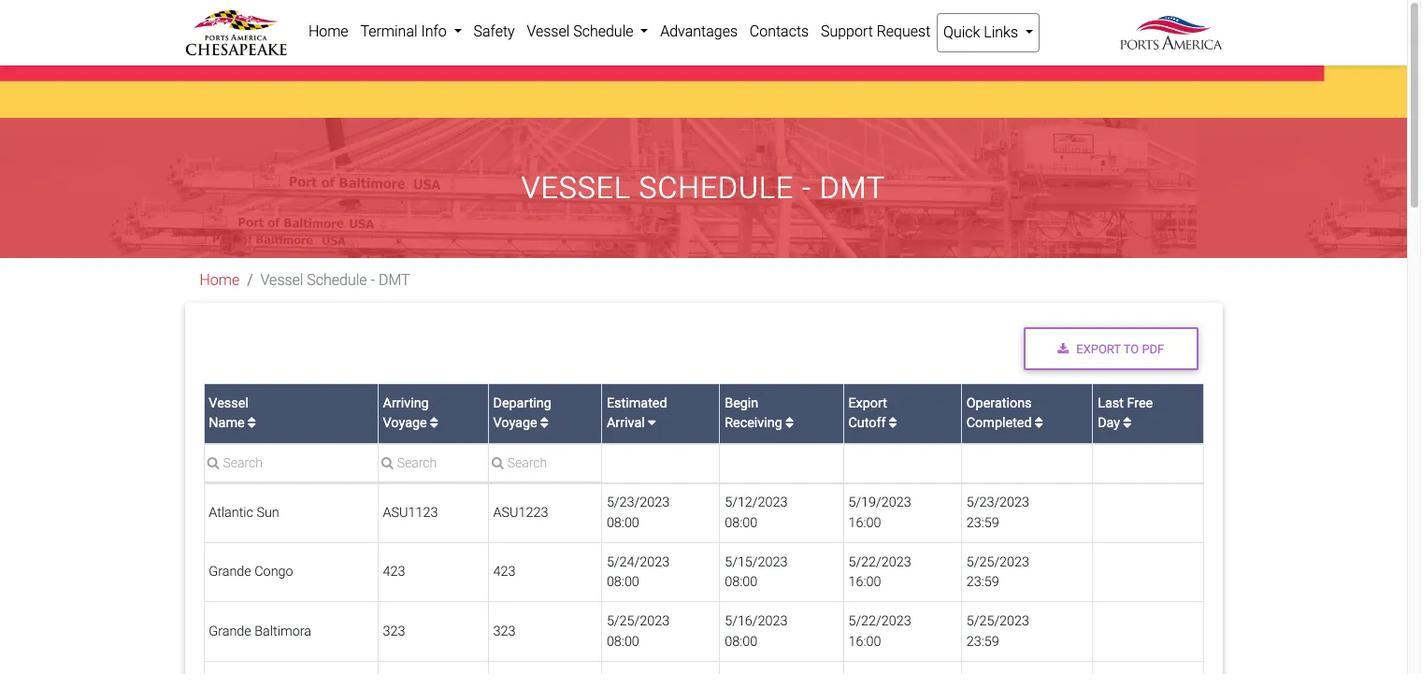 Task type: locate. For each thing, give the bounding box(es) containing it.
0 horizontal spatial export
[[849, 395, 887, 411]]

1 voyage from the left
[[383, 416, 427, 431]]

october
[[618, 79, 667, 84]]

0 horizontal spatial 423
[[383, 564, 405, 580]]

advantages
[[660, 22, 738, 40]]

operations completed
[[967, 395, 1032, 431]]

voyage inside departing voyage
[[493, 416, 537, 431]]

main
[[282, 79, 311, 84]]

the seagirt main gate will be extended to 5:30 pm on wednesday, october 18th.  no exports or reefers during extended hours. alert
[[0, 66, 1407, 118]]

5/16/2023 08:00
[[725, 613, 788, 650]]

vessel schedule link
[[521, 13, 654, 50]]

2 grande from the top
[[209, 624, 251, 639]]

1 extended from the left
[[386, 79, 443, 84]]

1 vertical spatial export
[[849, 395, 887, 411]]

vessel name
[[209, 395, 249, 431]]

5/23/2023 down completed
[[967, 495, 1030, 511]]

2 horizontal spatial schedule
[[639, 170, 794, 206]]

the
[[209, 79, 231, 84]]

1 vertical spatial home link
[[200, 272, 240, 289]]

5/22/2023 16:00 for 5/15/2023
[[849, 554, 911, 590]]

08:00 down 5/15/2023
[[725, 574, 758, 590]]

1 horizontal spatial schedule
[[573, 22, 634, 40]]

sun
[[257, 505, 279, 521]]

08:00
[[607, 515, 639, 531], [725, 515, 758, 531], [607, 574, 639, 590], [725, 574, 758, 590], [607, 634, 639, 650], [725, 634, 758, 650]]

0 horizontal spatial home
[[200, 272, 240, 289]]

2 5/22/2023 16:00 from the top
[[849, 613, 911, 650]]

0 horizontal spatial dmt
[[379, 272, 410, 289]]

5/23/2023 up 5/24/2023
[[607, 495, 670, 511]]

1 horizontal spatial dmt
[[820, 170, 886, 206]]

3 23:59 from the top
[[967, 634, 999, 650]]

1 vertical spatial -
[[371, 272, 375, 289]]

the seagirt main gate will be extended to 5:30 pm on wednesday, october 18th.  no exports or reefers during extended hours.
[[209, 79, 978, 84]]

during
[[838, 79, 876, 84]]

atlantic
[[209, 505, 253, 521]]

asu1123
[[383, 505, 438, 521]]

0 vertical spatial home
[[308, 22, 348, 40]]

5/25/2023 08:00
[[607, 613, 670, 650]]

0 horizontal spatial -
[[371, 272, 375, 289]]

pm
[[495, 79, 515, 84]]

-
[[802, 170, 812, 206], [371, 272, 375, 289]]

1 horizontal spatial home
[[308, 22, 348, 40]]

5/22/2023 16:00
[[849, 554, 911, 590], [849, 613, 911, 650]]

1 5/22/2023 16:00 from the top
[[849, 554, 911, 590]]

08:00 inside the 5/16/2023 08:00
[[725, 634, 758, 650]]

export for export cutoff
[[849, 395, 887, 411]]

quick links
[[944, 23, 1022, 41]]

2 voyage from the left
[[493, 416, 537, 431]]

quick links link
[[937, 13, 1040, 52]]

voyage down arriving
[[383, 416, 427, 431]]

departing
[[493, 395, 552, 411]]

5/22/2023 16:00 for 5/16/2023
[[849, 613, 911, 650]]

0 horizontal spatial vessel schedule - dmt
[[261, 272, 410, 289]]

423
[[383, 564, 405, 580], [493, 564, 516, 580]]

2 5/25/2023 23:59 from the top
[[967, 613, 1030, 650]]

0 vertical spatial schedule
[[573, 22, 634, 40]]

grande
[[209, 564, 251, 580], [209, 624, 251, 639]]

5/25/2023 23:59
[[967, 554, 1030, 590], [967, 613, 1030, 650]]

home link
[[303, 13, 354, 50], [200, 272, 240, 289]]

08:00 for 5/15/2023 08:00
[[725, 574, 758, 590]]

export left 'to'
[[1077, 342, 1121, 356]]

08:00 inside 5/15/2023 08:00
[[725, 574, 758, 590]]

423 down the asu1223 at bottom
[[493, 564, 516, 580]]

1 vertical spatial home
[[200, 272, 240, 289]]

08:00 inside 5/23/2023 08:00
[[607, 515, 639, 531]]

1 5/23/2023 from the left
[[607, 495, 670, 511]]

quick
[[944, 23, 980, 41]]

advantages link
[[654, 13, 744, 50]]

grande left congo
[[209, 564, 251, 580]]

0 vertical spatial home link
[[303, 13, 354, 50]]

voyage down departing
[[493, 416, 537, 431]]

0 vertical spatial grande
[[209, 564, 251, 580]]

0 vertical spatial export
[[1077, 342, 1121, 356]]

grande left the baltimora
[[209, 624, 251, 639]]

on
[[519, 79, 534, 84]]

1 vertical spatial 23:59
[[967, 574, 999, 590]]

5/12/2023
[[725, 495, 788, 511]]

5/25/2023 23:59 for 5/15/2023
[[967, 554, 1030, 590]]

1 horizontal spatial home link
[[303, 13, 354, 50]]

1 5/22/2023 from the top
[[849, 554, 911, 570]]

0 horizontal spatial voyage
[[383, 416, 427, 431]]

0 vertical spatial dmt
[[820, 170, 886, 206]]

None field
[[204, 454, 378, 482], [378, 454, 488, 482], [489, 454, 601, 482], [204, 454, 378, 482], [378, 454, 488, 482], [489, 454, 601, 482]]

no
[[707, 79, 724, 84]]

5/22/2023 for 5/15/2023 08:00
[[849, 554, 911, 570]]

5/16/2023
[[725, 613, 788, 629]]

1 16:00 from the top
[[849, 515, 881, 531]]

vessel
[[527, 22, 570, 40], [522, 170, 631, 206], [261, 272, 303, 289], [209, 395, 249, 411]]

1 vertical spatial 5/25/2023 23:59
[[967, 613, 1030, 650]]

begin receiving
[[725, 395, 783, 431]]

5/24/2023
[[607, 554, 670, 570]]

voyage for arriving voyage
[[383, 416, 427, 431]]

1 423 from the left
[[383, 564, 405, 580]]

0 horizontal spatial 5/23/2023
[[607, 495, 670, 511]]

safety
[[474, 22, 515, 40]]

1 horizontal spatial export
[[1077, 342, 1121, 356]]

1 vertical spatial 5/22/2023 16:00
[[849, 613, 911, 650]]

5/22/2023 for 5/16/2023 08:00
[[849, 613, 911, 629]]

support request link
[[815, 13, 937, 50]]

0 horizontal spatial 323
[[383, 624, 405, 639]]

08:00 for 5/25/2023 08:00
[[607, 634, 639, 650]]

23:59 for 5/16/2023 08:00
[[967, 634, 999, 650]]

08:00 down 5/16/2023
[[725, 634, 758, 650]]

5/23/2023 for 08:00
[[607, 495, 670, 511]]

08:00 inside 5/12/2023 08:00
[[725, 515, 758, 531]]

1 horizontal spatial 5/23/2023
[[967, 495, 1030, 511]]

voyage inside arriving voyage
[[383, 416, 427, 431]]

terminal info
[[360, 22, 450, 40]]

5/23/2023
[[607, 495, 670, 511], [967, 495, 1030, 511]]

export
[[1077, 342, 1121, 356], [849, 395, 887, 411]]

2 vertical spatial 23:59
[[967, 634, 999, 650]]

3 16:00 from the top
[[849, 634, 881, 650]]

1 horizontal spatial extended
[[880, 79, 936, 84]]

0 horizontal spatial extended
[[386, 79, 443, 84]]

export up cutoff at the right
[[849, 395, 887, 411]]

23:59
[[967, 515, 999, 531], [967, 574, 999, 590], [967, 634, 999, 650]]

2 5/22/2023 from the top
[[849, 613, 911, 629]]

home for rightmost home link
[[308, 22, 348, 40]]

1 vertical spatial 5/22/2023
[[849, 613, 911, 629]]

1 grande from the top
[[209, 564, 251, 580]]

export for export to pdf
[[1077, 342, 1121, 356]]

1 vertical spatial schedule
[[639, 170, 794, 206]]

16:00
[[849, 515, 881, 531], [849, 574, 881, 590], [849, 634, 881, 650]]

info
[[421, 22, 447, 40]]

1 vertical spatial vessel schedule - dmt
[[261, 272, 410, 289]]

16:00 for 5/12/2023 08:00
[[849, 515, 881, 531]]

1 horizontal spatial vessel schedule - dmt
[[522, 170, 886, 206]]

begin
[[725, 395, 759, 411]]

2 16:00 from the top
[[849, 574, 881, 590]]

safety link
[[468, 13, 521, 50]]

extended down request
[[880, 79, 936, 84]]

0 vertical spatial 16:00
[[849, 515, 881, 531]]

16:00 inside 5/19/2023 16:00
[[849, 515, 881, 531]]

hours.
[[940, 79, 978, 84]]

5/19/2023
[[849, 495, 911, 511]]

08:00 down 5/12/2023
[[725, 515, 758, 531]]

1 5/25/2023 23:59 from the top
[[967, 554, 1030, 590]]

dmt
[[820, 170, 886, 206], [379, 272, 410, 289]]

0 vertical spatial vessel schedule - dmt
[[522, 170, 886, 206]]

08:00 inside 5/24/2023 08:00
[[607, 574, 639, 590]]

1 horizontal spatial 423
[[493, 564, 516, 580]]

0 vertical spatial 23:59
[[967, 515, 999, 531]]

extended left to
[[386, 79, 443, 84]]

1 23:59 from the top
[[967, 515, 999, 531]]

arrival
[[607, 416, 645, 431]]

2 23:59 from the top
[[967, 574, 999, 590]]

08:00 up 5/24/2023
[[607, 515, 639, 531]]

08:00 for 5/24/2023 08:00
[[607, 574, 639, 590]]

1 horizontal spatial 323
[[493, 624, 516, 639]]

08:00 inside 5/25/2023 08:00
[[607, 634, 639, 650]]

vessel schedule
[[527, 22, 637, 40]]

2 vertical spatial schedule
[[307, 272, 367, 289]]

423 down asu1123
[[383, 564, 405, 580]]

1 horizontal spatial -
[[802, 170, 812, 206]]

5/25/2023 23:59 for 5/16/2023
[[967, 613, 1030, 650]]

5/23/2023 for 23:59
[[967, 495, 1030, 511]]

vessel schedule - dmt
[[522, 170, 886, 206], [261, 272, 410, 289]]

will
[[345, 79, 363, 84]]

323
[[383, 624, 405, 639], [493, 624, 516, 639]]

0 vertical spatial 5/22/2023 16:00
[[849, 554, 911, 590]]

grande for grande congo
[[209, 564, 251, 580]]

1 vertical spatial grande
[[209, 624, 251, 639]]

08:00 down 5/24/2023 08:00
[[607, 634, 639, 650]]

23:59 inside "5/23/2023 23:59"
[[967, 515, 999, 531]]

0 vertical spatial 5/25/2023 23:59
[[967, 554, 1030, 590]]

1 horizontal spatial voyage
[[493, 416, 537, 431]]

1 vertical spatial 16:00
[[849, 574, 881, 590]]

08:00 for 5/16/2023 08:00
[[725, 634, 758, 650]]

reefers
[[793, 79, 834, 84]]

wednesday,
[[538, 79, 614, 84]]

5/25/2023 for 5/16/2023
[[967, 613, 1030, 629]]

voyage
[[383, 416, 427, 431], [493, 416, 537, 431]]

08:00 down 5/24/2023
[[607, 574, 639, 590]]

home
[[308, 22, 348, 40], [200, 272, 240, 289]]

0 vertical spatial 5/22/2023
[[849, 554, 911, 570]]

2 vertical spatial 16:00
[[849, 634, 881, 650]]

2 5/23/2023 from the left
[[967, 495, 1030, 511]]

to
[[447, 79, 458, 84]]

extended
[[386, 79, 443, 84], [880, 79, 936, 84]]



Task type: vqa. For each thing, say whether or not it's contained in the screenshot.
THE 5/25/2023
yes



Task type: describe. For each thing, give the bounding box(es) containing it.
arriving
[[383, 395, 429, 411]]

23:59 for 5/15/2023 08:00
[[967, 574, 999, 590]]

name
[[209, 416, 245, 431]]

1 vertical spatial dmt
[[379, 272, 410, 289]]

download image
[[1058, 344, 1069, 356]]

atlantic sun
[[209, 505, 279, 521]]

request
[[877, 22, 931, 40]]

export cutoff
[[849, 395, 887, 431]]

bullhorn image
[[180, 79, 209, 85]]

5/25/2023 for 5/15/2023
[[967, 554, 1030, 570]]

1 323 from the left
[[383, 624, 405, 639]]

links
[[984, 23, 1018, 41]]

16:00 for 5/15/2023 08:00
[[849, 574, 881, 590]]

pdf
[[1142, 342, 1164, 356]]

to
[[1124, 342, 1139, 356]]

schedule inside vessel schedule link
[[573, 22, 634, 40]]

export to pdf link
[[1024, 328, 1198, 370]]

08:00 for 5/23/2023 08:00
[[607, 515, 639, 531]]

support request
[[821, 22, 931, 40]]

congo
[[255, 564, 293, 580]]

grande for grande baltimora
[[209, 624, 251, 639]]

terminal info link
[[354, 13, 468, 50]]

5/15/2023
[[725, 554, 788, 570]]

baltimora
[[255, 624, 311, 639]]

arriving voyage
[[383, 395, 430, 431]]

or
[[777, 79, 789, 84]]

be
[[367, 79, 382, 84]]

2 423 from the left
[[493, 564, 516, 580]]

5/15/2023 08:00
[[725, 554, 788, 590]]

0 vertical spatial -
[[802, 170, 812, 206]]

contacts link
[[744, 13, 815, 50]]

16:00 for 5/16/2023 08:00
[[849, 634, 881, 650]]

5:30
[[462, 79, 490, 84]]

last free day
[[1098, 395, 1153, 431]]

5/19/2023 16:00
[[849, 495, 911, 531]]

receiving
[[725, 416, 783, 431]]

day
[[1098, 416, 1120, 431]]

support
[[821, 22, 873, 40]]

contacts
[[750, 22, 809, 40]]

5/12/2023 08:00
[[725, 495, 788, 531]]

23:59 for 5/12/2023 08:00
[[967, 515, 999, 531]]

5/23/2023 08:00
[[607, 495, 670, 531]]

export to pdf
[[1077, 342, 1164, 356]]

08:00 for 5/12/2023 08:00
[[725, 515, 758, 531]]

seagirt
[[235, 79, 278, 84]]

the seagirt main gate will be extended to 5:30 pm on wednesday, october 18th.  no exports or reefers during extended hours. link
[[209, 79, 978, 84]]

gate
[[315, 79, 341, 84]]

close image
[[1176, 79, 1189, 85]]

home for left home link
[[200, 272, 240, 289]]

departing voyage
[[493, 395, 552, 431]]

terminal
[[360, 22, 418, 40]]

grande baltimora
[[209, 624, 311, 639]]

completed
[[967, 416, 1032, 431]]

0 horizontal spatial home link
[[200, 272, 240, 289]]

0 horizontal spatial schedule
[[307, 272, 367, 289]]

estimated arrival
[[607, 395, 667, 431]]

2 extended from the left
[[880, 79, 936, 84]]

2 323 from the left
[[493, 624, 516, 639]]

18th.
[[671, 79, 703, 84]]

cutoff
[[849, 416, 886, 431]]

voyage for departing voyage
[[493, 416, 537, 431]]

last
[[1098, 395, 1124, 411]]

grande congo
[[209, 564, 293, 580]]

operations
[[967, 395, 1032, 411]]

estimated
[[607, 395, 667, 411]]

asu1223
[[493, 505, 548, 521]]

5/24/2023 08:00
[[607, 554, 670, 590]]

exports
[[728, 79, 773, 84]]

5/23/2023 23:59
[[967, 495, 1030, 531]]

free
[[1127, 395, 1153, 411]]



